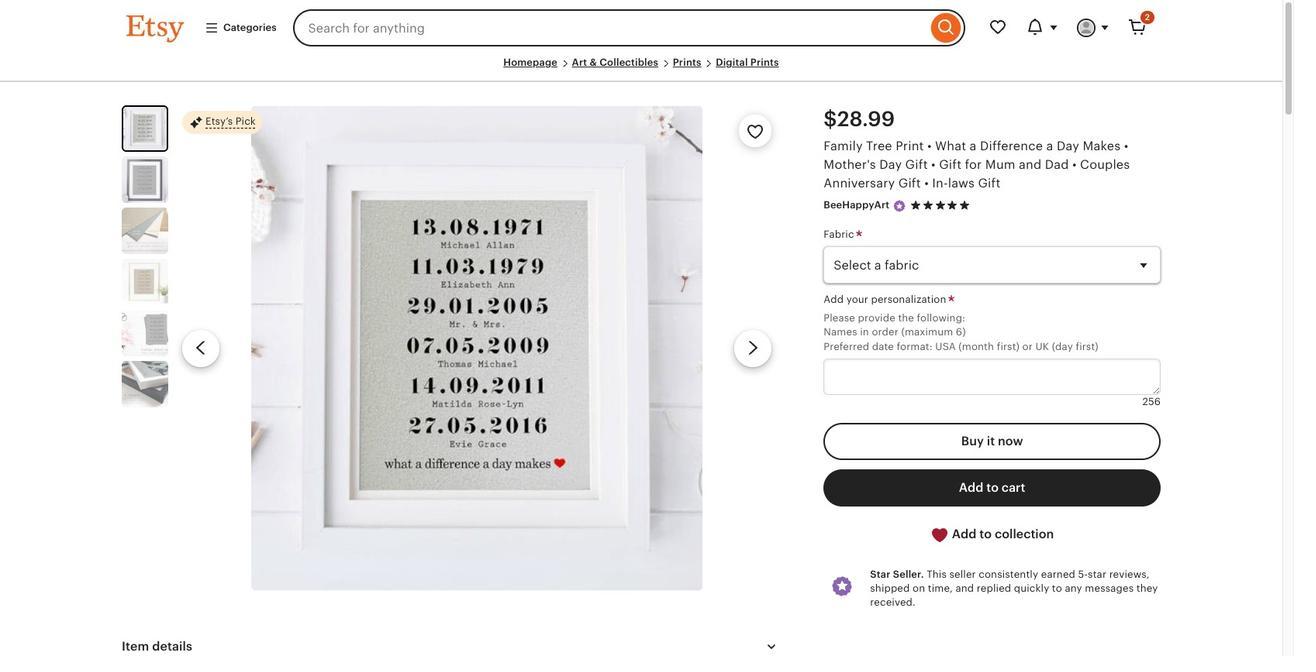 Task type: describe. For each thing, give the bounding box(es) containing it.
now
[[998, 434, 1023, 449]]

buy
[[962, 434, 984, 449]]

family tree print what a difference a day makes image 6 image
[[122, 362, 168, 408]]

your
[[847, 294, 869, 306]]

add your personalization
[[824, 294, 949, 306]]

on
[[913, 583, 925, 595]]

1 first) from the left
[[997, 341, 1020, 353]]

seller
[[950, 569, 976, 581]]

• right dad at the top right
[[1073, 158, 1077, 172]]

seller.
[[893, 569, 924, 581]]

difference
[[980, 139, 1043, 154]]

date
[[872, 341, 894, 353]]

makes
[[1083, 139, 1121, 154]]

item details button
[[108, 629, 795, 657]]

buy it now button
[[824, 423, 1161, 461]]

5-
[[1078, 569, 1088, 581]]

to for cart
[[987, 481, 999, 496]]

this seller consistently earned 5-star reviews, shipped on time, and replied quickly to any messages they received.
[[870, 569, 1158, 609]]

personalization
[[871, 294, 947, 306]]

mother's
[[824, 158, 876, 172]]

they
[[1137, 583, 1158, 595]]

gift down print
[[906, 158, 928, 172]]

provide
[[858, 313, 896, 324]]

art
[[572, 57, 587, 68]]

add to cart button
[[824, 470, 1161, 507]]

add for add your personalization
[[824, 294, 844, 306]]

etsy's pick
[[206, 116, 256, 128]]

quickly
[[1014, 583, 1050, 595]]

consistently
[[979, 569, 1039, 581]]

earned
[[1041, 569, 1076, 581]]

0 horizontal spatial family tree print what a difference a day makes off white cotton image
[[123, 107, 167, 151]]

beehappyart link
[[824, 200, 890, 211]]

replied
[[977, 583, 1012, 595]]

star
[[1088, 569, 1107, 581]]

names
[[824, 327, 858, 338]]

usa
[[936, 341, 956, 353]]

pick
[[236, 116, 256, 128]]

categories button
[[193, 14, 288, 42]]

6)
[[956, 327, 966, 338]]

menu bar containing homepage
[[126, 56, 1156, 82]]

etsy's
[[206, 116, 233, 128]]

etsy's pick button
[[182, 110, 262, 135]]

collectibles
[[600, 57, 659, 68]]

&
[[590, 57, 597, 68]]

it
[[987, 434, 995, 449]]

categories banner
[[98, 0, 1184, 56]]

add to cart
[[959, 481, 1026, 496]]

add for add to collection
[[952, 527, 977, 542]]

• up in-
[[931, 158, 936, 172]]

• left in-
[[925, 176, 929, 191]]

1 horizontal spatial family tree print what a difference a day makes off white cotton image
[[251, 106, 703, 592]]

art & collectibles link
[[572, 57, 659, 68]]

in
[[860, 327, 869, 338]]

gift up star_seller image
[[899, 176, 921, 191]]

family tree print what a difference a day makes natural linen image
[[122, 208, 168, 255]]

following:
[[917, 313, 966, 324]]

mum
[[986, 158, 1016, 172]]

family tree print what a difference a day makes image 5 image
[[122, 310, 168, 357]]

cart
[[1002, 481, 1026, 496]]

messages
[[1085, 583, 1134, 595]]

fabric
[[824, 229, 857, 240]]

gift down the what
[[939, 158, 962, 172]]

family tree print what a difference a day makes grey linen image
[[122, 157, 168, 203]]



Task type: vqa. For each thing, say whether or not it's contained in the screenshot.
family tree print what a difference a day makes image 6
yes



Task type: locate. For each thing, give the bounding box(es) containing it.
• right makes
[[1124, 139, 1129, 154]]

(month
[[959, 341, 994, 353]]

• right print
[[928, 139, 932, 154]]

to down earned on the right bottom
[[1052, 583, 1062, 595]]

1 horizontal spatial day
[[1057, 139, 1080, 154]]

day
[[1057, 139, 1080, 154], [880, 158, 902, 172]]

any
[[1065, 583, 1083, 595]]

anniversary
[[824, 176, 895, 191]]

format:
[[897, 341, 933, 353]]

1 vertical spatial day
[[880, 158, 902, 172]]

homepage link
[[504, 57, 558, 68]]

star_seller image
[[893, 199, 907, 213]]

and inside family tree print • what a difference a day makes • mother's day gift • gift for mum and dad • couples anniversary gift • in-laws gift
[[1019, 158, 1042, 172]]

and inside this seller consistently earned 5-star reviews, shipped on time, and replied quickly to any messages they received.
[[956, 583, 974, 595]]

2 prints from the left
[[751, 57, 779, 68]]

0 horizontal spatial prints
[[673, 57, 702, 68]]

256
[[1143, 396, 1161, 408]]

prints
[[673, 57, 702, 68], [751, 57, 779, 68]]

laws
[[948, 176, 975, 191]]

2
[[1145, 12, 1150, 22]]

shipped
[[870, 583, 910, 595]]

dad
[[1045, 158, 1069, 172]]

gift down mum
[[978, 176, 1001, 191]]

Search for anything text field
[[293, 9, 928, 47]]

gift
[[906, 158, 928, 172], [939, 158, 962, 172], [899, 176, 921, 191], [978, 176, 1001, 191]]

print
[[896, 139, 924, 154]]

0 horizontal spatial first)
[[997, 341, 1020, 353]]

1 vertical spatial add
[[959, 481, 984, 496]]

$28.99
[[824, 107, 895, 131]]

and down seller
[[956, 583, 974, 595]]

for
[[965, 158, 982, 172]]

digital prints
[[716, 57, 779, 68]]

a up for
[[970, 139, 977, 154]]

add for add to cart
[[959, 481, 984, 496]]

item details
[[122, 640, 192, 655]]

2 vertical spatial add
[[952, 527, 977, 542]]

first) left or
[[997, 341, 1020, 353]]

0 vertical spatial and
[[1019, 158, 1042, 172]]

item
[[122, 640, 149, 655]]

family tree print what a difference a day makes off white cotton image
[[251, 106, 703, 592], [123, 107, 167, 151]]

first)
[[997, 341, 1020, 353], [1076, 341, 1099, 353]]

please provide the following: names in order (maximum 6) preferred date format: usa (month first) or uk (day first)
[[824, 313, 1099, 353]]

prints right digital
[[751, 57, 779, 68]]

1 horizontal spatial a
[[1047, 139, 1054, 154]]

1 vertical spatial and
[[956, 583, 974, 595]]

2 first) from the left
[[1076, 341, 1099, 353]]

details
[[152, 640, 192, 655]]

(day
[[1052, 341, 1073, 353]]

to inside this seller consistently earned 5-star reviews, shipped on time, and replied quickly to any messages they received.
[[1052, 583, 1062, 595]]

received.
[[870, 597, 916, 609]]

what
[[935, 139, 966, 154]]

0 horizontal spatial and
[[956, 583, 974, 595]]

prints left digital
[[673, 57, 702, 68]]

star seller.
[[870, 569, 924, 581]]

digital
[[716, 57, 748, 68]]

star
[[870, 569, 891, 581]]

day up dad at the top right
[[1057, 139, 1080, 154]]

preferred
[[824, 341, 870, 353]]

1 prints from the left
[[673, 57, 702, 68]]

or
[[1023, 341, 1033, 353]]

family tree print • what a difference a day makes • mother's day gift • gift for mum and dad • couples anniversary gift • in-laws gift
[[824, 139, 1130, 191]]

time,
[[928, 583, 953, 595]]

add
[[824, 294, 844, 306], [959, 481, 984, 496], [952, 527, 977, 542]]

2 vertical spatial to
[[1052, 583, 1062, 595]]

(maximum
[[902, 327, 953, 338]]

add to collection
[[949, 527, 1054, 542]]

and down difference
[[1019, 158, 1042, 172]]

a
[[970, 139, 977, 154], [1047, 139, 1054, 154]]

family
[[824, 139, 863, 154]]

homepage
[[504, 57, 558, 68]]

add up seller
[[952, 527, 977, 542]]

0 horizontal spatial day
[[880, 158, 902, 172]]

reviews,
[[1110, 569, 1150, 581]]

2 a from the left
[[1047, 139, 1054, 154]]

categories
[[223, 22, 277, 33]]

None search field
[[293, 9, 966, 47]]

add up "please"
[[824, 294, 844, 306]]

please
[[824, 313, 855, 324]]

buy it now
[[962, 434, 1023, 449]]

uk
[[1036, 341, 1049, 353]]

2 link
[[1119, 9, 1156, 47]]

•
[[928, 139, 932, 154], [1124, 139, 1129, 154], [931, 158, 936, 172], [1073, 158, 1077, 172], [925, 176, 929, 191]]

couples
[[1080, 158, 1130, 172]]

0 vertical spatial day
[[1057, 139, 1080, 154]]

to left the collection
[[980, 527, 992, 542]]

day down tree
[[880, 158, 902, 172]]

in-
[[932, 176, 948, 191]]

0 vertical spatial add
[[824, 294, 844, 306]]

prints link
[[673, 57, 702, 68]]

1 vertical spatial to
[[980, 527, 992, 542]]

1 horizontal spatial first)
[[1076, 341, 1099, 353]]

0 vertical spatial to
[[987, 481, 999, 496]]

to
[[987, 481, 999, 496], [980, 527, 992, 542], [1052, 583, 1062, 595]]

Add your personalization text field
[[824, 359, 1161, 395]]

1 horizontal spatial prints
[[751, 57, 779, 68]]

and
[[1019, 158, 1042, 172], [956, 583, 974, 595]]

add left cart
[[959, 481, 984, 496]]

to left cart
[[987, 481, 999, 496]]

digital prints link
[[716, 57, 779, 68]]

menu bar
[[126, 56, 1156, 82]]

tree
[[866, 139, 893, 154]]

none search field inside categories banner
[[293, 9, 966, 47]]

first) right (day
[[1076, 341, 1099, 353]]

1 a from the left
[[970, 139, 977, 154]]

art & collectibles
[[572, 57, 659, 68]]

a up dad at the top right
[[1047, 139, 1054, 154]]

add to collection button
[[824, 517, 1161, 554]]

beehappyart
[[824, 200, 890, 211]]

1 horizontal spatial and
[[1019, 158, 1042, 172]]

0 horizontal spatial a
[[970, 139, 977, 154]]

to for collection
[[980, 527, 992, 542]]

family tree print what a difference a day makes burlap/hessian image
[[122, 259, 168, 306]]

collection
[[995, 527, 1054, 542]]

the
[[898, 313, 914, 324]]

order
[[872, 327, 899, 338]]

this
[[927, 569, 947, 581]]



